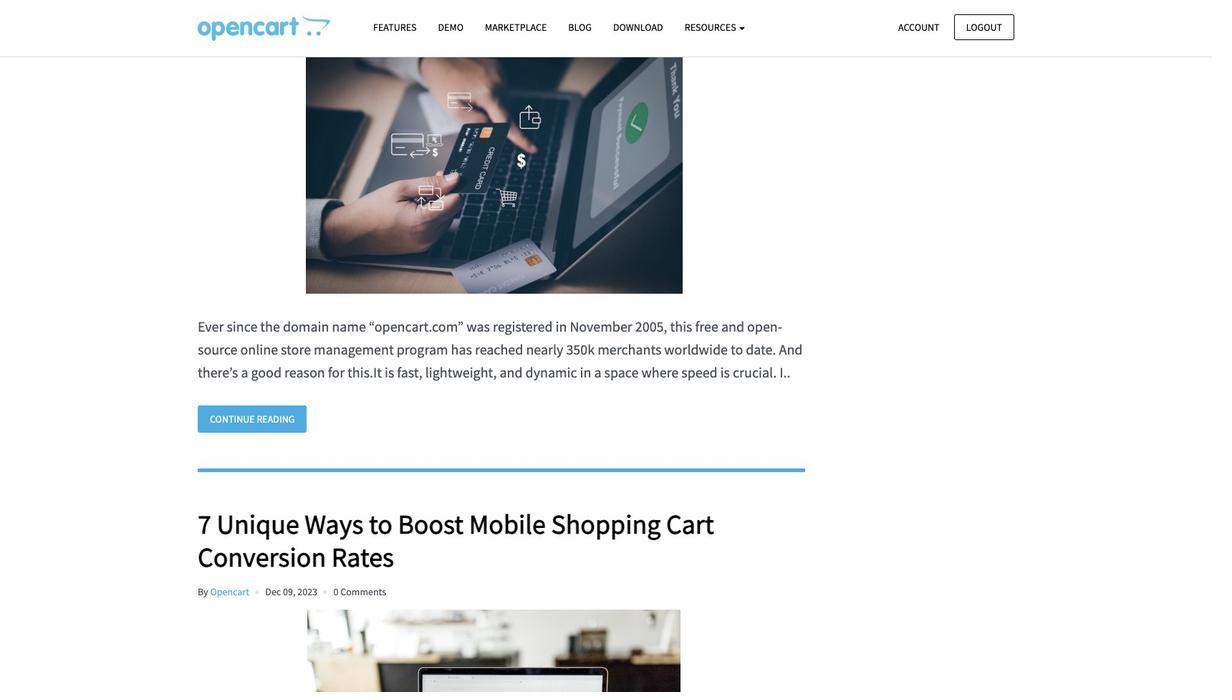 Task type: describe. For each thing, give the bounding box(es) containing it.
worldwide
[[665, 340, 728, 358]]

boost
[[398, 507, 464, 541]]

date.
[[746, 340, 777, 358]]

good
[[251, 363, 282, 381]]

1 a from the left
[[241, 363, 248, 381]]

features
[[373, 21, 417, 34]]

features link
[[363, 15, 427, 40]]

open-
[[747, 317, 783, 335]]

2023 for 0
[[298, 585, 318, 598]]

2 is from the left
[[721, 363, 730, 381]]

program
[[397, 340, 448, 358]]

and
[[779, 340, 803, 358]]

"opencart.com"
[[369, 317, 464, 335]]

this
[[670, 317, 693, 335]]

the
[[260, 317, 280, 335]]

has
[[451, 340, 472, 358]]

demo link
[[427, 15, 474, 40]]

7 unique ways to boost mobile shopping cart conversion rates image
[[198, 610, 791, 692]]

i..
[[780, 363, 791, 381]]

comments for 0 comments
[[341, 585, 386, 598]]

cart
[[667, 507, 714, 541]]

by opencart for 3 comments
[[198, 20, 249, 33]]

mobile
[[469, 507, 546, 541]]

dec 09, 2023 for 0 comments
[[265, 585, 318, 598]]

09, for 0
[[283, 585, 296, 598]]

account link
[[887, 14, 952, 40]]

0 horizontal spatial in
[[556, 317, 567, 335]]

3 comments
[[334, 20, 386, 33]]

reading
[[257, 412, 295, 425]]

comments for 3 comments
[[341, 20, 386, 33]]

since
[[227, 317, 258, 335]]

was
[[467, 317, 490, 335]]

where
[[642, 363, 679, 381]]

opencart - blog image
[[198, 15, 330, 41]]

1 horizontal spatial in
[[580, 363, 592, 381]]

2005,
[[636, 317, 668, 335]]

marketplace link
[[474, 15, 558, 40]]

management
[[314, 340, 394, 358]]

demo
[[438, 21, 464, 34]]

space
[[605, 363, 639, 381]]

7 unique ways to boost mobile shopping cart conversion rates
[[198, 507, 714, 574]]

by for 0
[[198, 585, 208, 598]]

rates
[[332, 540, 394, 574]]

for
[[328, 363, 345, 381]]

reason
[[285, 363, 325, 381]]

continue reading
[[210, 412, 295, 425]]

merchants
[[598, 340, 662, 358]]

speed
[[682, 363, 718, 381]]

continue
[[210, 412, 255, 425]]

dynamic
[[526, 363, 577, 381]]

09, for 3
[[283, 20, 296, 33]]

this.it
[[348, 363, 382, 381]]

2 a from the left
[[594, 363, 602, 381]]

ever since the domain name "opencart.com" was registered in november 2005, this free and open- source online store management program has reached nearly 350k merchants worldwide to date. and there's a good reason for this.it is fast, lightweight, and dynamic in a space where speed is crucial. i..
[[198, 317, 803, 381]]

350k
[[566, 340, 595, 358]]



Task type: vqa. For each thing, say whether or not it's contained in the screenshot.
-
no



Task type: locate. For each thing, give the bounding box(es) containing it.
a left good
[[241, 363, 248, 381]]

resources
[[685, 21, 738, 34]]

registered
[[493, 317, 553, 335]]

1 horizontal spatial is
[[721, 363, 730, 381]]

1 vertical spatial by opencart
[[198, 585, 249, 598]]

is right speed
[[721, 363, 730, 381]]

by opencart
[[198, 20, 249, 33], [198, 585, 249, 598]]

crucial.
[[733, 363, 777, 381]]

0 vertical spatial dec 09, 2023
[[265, 20, 318, 33]]

0 vertical spatial dec
[[265, 20, 281, 33]]

in
[[556, 317, 567, 335], [580, 363, 592, 381]]

2 by from the top
[[198, 585, 208, 598]]

1 opencart from the top
[[210, 20, 249, 33]]

name
[[332, 317, 366, 335]]

blog
[[569, 21, 592, 34]]

dec for 3 comments
[[265, 20, 281, 33]]

0 horizontal spatial and
[[500, 363, 523, 381]]

source
[[198, 340, 238, 358]]

1 horizontal spatial a
[[594, 363, 602, 381]]

1 vertical spatial 09,
[[283, 585, 296, 598]]

dec 09, 2023 left 0
[[265, 585, 318, 598]]

0 vertical spatial in
[[556, 317, 567, 335]]

1 vertical spatial by
[[198, 585, 208, 598]]

2023 left 3
[[298, 20, 318, 33]]

in down 350k
[[580, 363, 592, 381]]

0 vertical spatial and
[[722, 317, 745, 335]]

to inside 7 unique ways to boost mobile shopping cart conversion rates
[[369, 507, 393, 541]]

ways
[[305, 507, 364, 541]]

0 horizontal spatial a
[[241, 363, 248, 381]]

conversion
[[198, 540, 326, 574]]

a left space
[[594, 363, 602, 381]]

1 vertical spatial and
[[500, 363, 523, 381]]

comments
[[341, 20, 386, 33], [341, 585, 386, 598]]

0 vertical spatial opencart link
[[210, 20, 249, 33]]

1 vertical spatial dec
[[265, 585, 281, 598]]

1 is from the left
[[385, 363, 394, 381]]

conversion magic image
[[198, 44, 791, 294]]

1 opencart link from the top
[[210, 20, 249, 33]]

0 vertical spatial by opencart
[[198, 20, 249, 33]]

2 09, from the top
[[283, 585, 296, 598]]

1 dec from the top
[[265, 20, 281, 33]]

2023 for 3
[[298, 20, 318, 33]]

online
[[240, 340, 278, 358]]

2 comments from the top
[[341, 585, 386, 598]]

by for 3
[[198, 20, 208, 33]]

1 09, from the top
[[283, 20, 296, 33]]

november
[[570, 317, 633, 335]]

dec 09, 2023 for 3 comments
[[265, 20, 318, 33]]

0
[[334, 585, 339, 598]]

shopping
[[551, 507, 661, 541]]

0 comments
[[334, 585, 386, 598]]

resources link
[[674, 15, 756, 40]]

1 vertical spatial opencart link
[[210, 585, 249, 598]]

dec 09, 2023 left 3
[[265, 20, 318, 33]]

09, down conversion
[[283, 585, 296, 598]]

1 vertical spatial dec 09, 2023
[[265, 585, 318, 598]]

in up nearly
[[556, 317, 567, 335]]

1 by from the top
[[198, 20, 208, 33]]

to
[[731, 340, 743, 358], [369, 507, 393, 541]]

09,
[[283, 20, 296, 33], [283, 585, 296, 598]]

dec left 3
[[265, 20, 281, 33]]

logout link
[[954, 14, 1015, 40]]

2023 left 0
[[298, 585, 318, 598]]

7 unique ways to boost mobile shopping cart conversion rates link
[[198, 507, 805, 574]]

1 vertical spatial comments
[[341, 585, 386, 598]]

reached
[[475, 340, 523, 358]]

0 vertical spatial by
[[198, 20, 208, 33]]

2 by opencart from the top
[[198, 585, 249, 598]]

is
[[385, 363, 394, 381], [721, 363, 730, 381]]

2023
[[298, 20, 318, 33], [298, 585, 318, 598]]

and right free on the top of page
[[722, 317, 745, 335]]

domain
[[283, 317, 329, 335]]

lightweight,
[[425, 363, 497, 381]]

1 dec 09, 2023 from the top
[[265, 20, 318, 33]]

0 vertical spatial opencart
[[210, 20, 249, 33]]

and
[[722, 317, 745, 335], [500, 363, 523, 381]]

dec 09, 2023
[[265, 20, 318, 33], [265, 585, 318, 598]]

3
[[334, 20, 339, 33]]

1 comments from the top
[[341, 20, 386, 33]]

by opencart for 0 comments
[[198, 585, 249, 598]]

0 vertical spatial 09,
[[283, 20, 296, 33]]

opencart for 3
[[210, 20, 249, 33]]

1 by opencart from the top
[[198, 20, 249, 33]]

opencart link
[[210, 20, 249, 33], [210, 585, 249, 598]]

ever
[[198, 317, 224, 335]]

09, left 3
[[283, 20, 296, 33]]

2 dec from the top
[[265, 585, 281, 598]]

a
[[241, 363, 248, 381], [594, 363, 602, 381]]

continue reading link
[[198, 405, 307, 433]]

1 horizontal spatial to
[[731, 340, 743, 358]]

1 vertical spatial 2023
[[298, 585, 318, 598]]

1 horizontal spatial and
[[722, 317, 745, 335]]

1 2023 from the top
[[298, 20, 318, 33]]

nearly
[[526, 340, 564, 358]]

1 vertical spatial in
[[580, 363, 592, 381]]

0 horizontal spatial to
[[369, 507, 393, 541]]

free
[[695, 317, 719, 335]]

download link
[[603, 15, 674, 40]]

1 vertical spatial to
[[369, 507, 393, 541]]

opencart
[[210, 20, 249, 33], [210, 585, 249, 598]]

2 2023 from the top
[[298, 585, 318, 598]]

to right ways
[[369, 507, 393, 541]]

to left date.
[[731, 340, 743, 358]]

0 vertical spatial comments
[[341, 20, 386, 33]]

0 horizontal spatial is
[[385, 363, 394, 381]]

there's
[[198, 363, 238, 381]]

comments right 0
[[341, 585, 386, 598]]

2 dec 09, 2023 from the top
[[265, 585, 318, 598]]

0 vertical spatial 2023
[[298, 20, 318, 33]]

logout
[[967, 20, 1003, 33]]

opencart link for 3
[[210, 20, 249, 33]]

2 opencart link from the top
[[210, 585, 249, 598]]

account
[[899, 20, 940, 33]]

opencart for 0
[[210, 585, 249, 598]]

fast,
[[397, 363, 423, 381]]

download
[[613, 21, 663, 34]]

to inside ever since the domain name "opencart.com" was registered in november 2005, this free and open- source online store management program has reached nearly 350k merchants worldwide to date. and there's a good reason for this.it is fast, lightweight, and dynamic in a space where speed is crucial. i..
[[731, 340, 743, 358]]

marketplace
[[485, 21, 547, 34]]

store
[[281, 340, 311, 358]]

and down reached
[[500, 363, 523, 381]]

dec down conversion
[[265, 585, 281, 598]]

1 vertical spatial opencart
[[210, 585, 249, 598]]

is left fast,
[[385, 363, 394, 381]]

unique
[[217, 507, 299, 541]]

dec
[[265, 20, 281, 33], [265, 585, 281, 598]]

by
[[198, 20, 208, 33], [198, 585, 208, 598]]

opencart link for 0
[[210, 585, 249, 598]]

comments right 3
[[341, 20, 386, 33]]

2 opencart from the top
[[210, 585, 249, 598]]

0 vertical spatial to
[[731, 340, 743, 358]]

7
[[198, 507, 211, 541]]

dec for 0 comments
[[265, 585, 281, 598]]

blog link
[[558, 15, 603, 40]]



